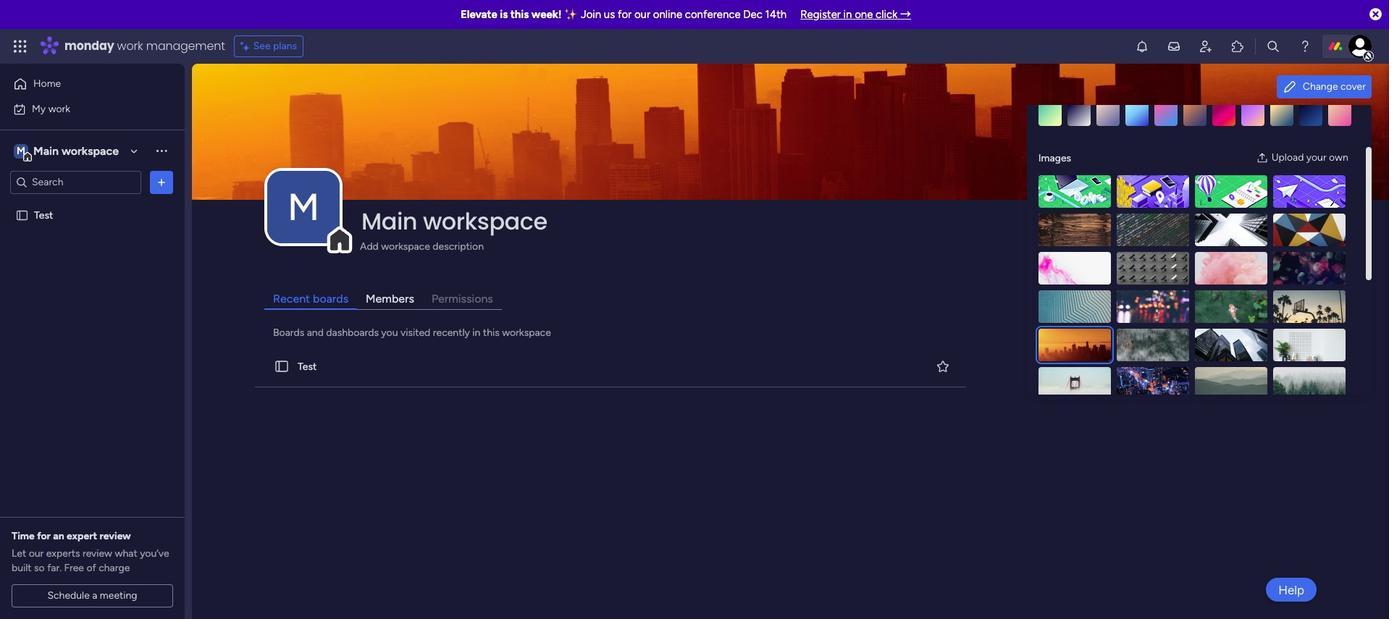 Task type: locate. For each thing, give the bounding box(es) containing it.
m inside workspace icon
[[17, 145, 25, 157]]

cover
[[1341, 80, 1366, 93]]

this right recently
[[483, 327, 500, 339]]

work for my
[[48, 103, 70, 115]]

Main workspace field
[[358, 205, 1331, 238]]

management
[[146, 38, 225, 54]]

1 vertical spatial our
[[29, 548, 44, 560]]

test down search in workspace field
[[34, 209, 53, 221]]

you've
[[140, 548, 169, 560]]

home
[[33, 78, 61, 90]]

see plans
[[253, 40, 297, 52]]

experts
[[46, 548, 80, 560]]

main right workspace icon at top
[[33, 144, 59, 158]]

1 vertical spatial this
[[483, 327, 500, 339]]

an
[[53, 530, 64, 543]]

review
[[100, 530, 131, 543], [83, 548, 112, 560]]

workspace image
[[267, 171, 340, 244]]

main workspace
[[33, 144, 119, 158], [362, 205, 548, 238]]

conference
[[685, 8, 741, 21]]

0 horizontal spatial public board image
[[15, 208, 29, 222]]

0 horizontal spatial our
[[29, 548, 44, 560]]

m for workspace icon at top
[[17, 145, 25, 157]]

let
[[12, 548, 26, 560]]

1 horizontal spatial work
[[117, 38, 143, 54]]

us
[[604, 8, 615, 21]]

upload
[[1272, 151, 1304, 164]]

1 horizontal spatial main
[[362, 205, 417, 238]]

inbox image
[[1167, 39, 1182, 54]]

0 vertical spatial work
[[117, 38, 143, 54]]

add
[[360, 241, 379, 253]]

my work
[[32, 103, 70, 115]]

in right recently
[[473, 327, 481, 339]]

1 horizontal spatial test
[[298, 361, 317, 373]]

in
[[844, 8, 852, 21], [473, 327, 481, 339]]

what
[[115, 548, 137, 560]]

review up the of
[[83, 548, 112, 560]]

options image
[[154, 175, 169, 189]]

our
[[635, 8, 651, 21], [29, 548, 44, 560]]

test for public board icon in the test "list box"
[[34, 209, 53, 221]]

m for workspace image
[[288, 185, 320, 230]]

main workspace up search in workspace field
[[33, 144, 119, 158]]

0 vertical spatial this
[[511, 8, 529, 21]]

test link
[[252, 346, 969, 388]]

notifications image
[[1135, 39, 1150, 54]]

main workspace inside workspace selection 'element'
[[33, 144, 119, 158]]

main workspace up 'description'
[[362, 205, 548, 238]]

you
[[381, 327, 398, 339]]

0 horizontal spatial this
[[483, 327, 500, 339]]

recent
[[273, 292, 310, 306]]

public board image inside test "list box"
[[15, 208, 29, 222]]

1 vertical spatial public board image
[[274, 359, 290, 375]]

0 vertical spatial test
[[34, 209, 53, 221]]

m
[[17, 145, 25, 157], [288, 185, 320, 230]]

week!
[[532, 8, 562, 21]]

work
[[117, 38, 143, 54], [48, 103, 70, 115]]

0 vertical spatial m
[[17, 145, 25, 157]]

work right monday
[[117, 38, 143, 54]]

invite members image
[[1199, 39, 1214, 54]]

1 vertical spatial work
[[48, 103, 70, 115]]

for
[[618, 8, 632, 21], [37, 530, 51, 543]]

our left online
[[635, 8, 651, 21]]

this right is
[[511, 8, 529, 21]]

help image
[[1298, 39, 1313, 54]]

time for an expert review let our experts review what you've built so far. free of charge
[[12, 530, 169, 575]]

m button
[[267, 171, 340, 244]]

own
[[1330, 151, 1349, 164]]

Search in workspace field
[[30, 174, 121, 191]]

workspace
[[62, 144, 119, 158], [423, 205, 548, 238], [381, 241, 430, 253], [502, 327, 551, 339]]

0 horizontal spatial main
[[33, 144, 59, 158]]

0 horizontal spatial main workspace
[[33, 144, 119, 158]]

1 vertical spatial in
[[473, 327, 481, 339]]

1 vertical spatial m
[[288, 185, 320, 230]]

1 vertical spatial for
[[37, 530, 51, 543]]

0 vertical spatial main workspace
[[33, 144, 119, 158]]

this
[[511, 8, 529, 21], [483, 327, 500, 339]]

main up add
[[362, 205, 417, 238]]

in left one
[[844, 8, 852, 21]]

one
[[855, 8, 873, 21]]

0 horizontal spatial work
[[48, 103, 70, 115]]

0 horizontal spatial test
[[34, 209, 53, 221]]

0 vertical spatial our
[[635, 8, 651, 21]]

✨
[[565, 8, 578, 21]]

workspace selection element
[[14, 142, 121, 161]]

workspace inside 'element'
[[62, 144, 119, 158]]

test inside "list box"
[[34, 209, 53, 221]]

change
[[1303, 80, 1339, 93]]

option
[[0, 202, 185, 205]]

my work button
[[9, 97, 156, 121]]

0 vertical spatial for
[[618, 8, 632, 21]]

test inside 'link'
[[298, 361, 317, 373]]

description
[[433, 241, 484, 253]]

public board image
[[15, 208, 29, 222], [274, 359, 290, 375]]

0 vertical spatial main
[[33, 144, 59, 158]]

1 horizontal spatial in
[[844, 8, 852, 21]]

workspace image
[[14, 143, 28, 159]]

public board image down workspace icon at top
[[15, 208, 29, 222]]

test down the and
[[298, 361, 317, 373]]

review up what
[[100, 530, 131, 543]]

1 vertical spatial main workspace
[[362, 205, 548, 238]]

for right the 'us'
[[618, 8, 632, 21]]

for left the an
[[37, 530, 51, 543]]

permissions
[[432, 292, 493, 306]]

online
[[653, 8, 683, 21]]

public board image down boards
[[274, 359, 290, 375]]

m inside workspace image
[[288, 185, 320, 230]]

0 horizontal spatial for
[[37, 530, 51, 543]]

test
[[34, 209, 53, 221], [298, 361, 317, 373]]

work right my
[[48, 103, 70, 115]]

monday work management
[[64, 38, 225, 54]]

main
[[33, 144, 59, 158], [362, 205, 417, 238]]

our inside time for an expert review let our experts review what you've built so far. free of charge
[[29, 548, 44, 560]]

join
[[581, 8, 601, 21]]

1 vertical spatial test
[[298, 361, 317, 373]]

work inside my work button
[[48, 103, 70, 115]]

upload your own button
[[1251, 146, 1355, 170]]

see plans button
[[234, 36, 304, 57]]

our up so
[[29, 548, 44, 560]]

1 horizontal spatial our
[[635, 8, 651, 21]]

a
[[92, 590, 97, 602]]

0 horizontal spatial m
[[17, 145, 25, 157]]

schedule
[[47, 590, 90, 602]]

elevate is this week! ✨ join us for our online conference dec 14th
[[461, 8, 787, 21]]

0 vertical spatial review
[[100, 530, 131, 543]]

time
[[12, 530, 35, 543]]

0 vertical spatial public board image
[[15, 208, 29, 222]]

work for monday
[[117, 38, 143, 54]]

1 horizontal spatial public board image
[[274, 359, 290, 375]]

1 vertical spatial main
[[362, 205, 417, 238]]

1 horizontal spatial m
[[288, 185, 320, 230]]



Task type: vqa. For each thing, say whether or not it's contained in the screenshot.
My work button at the top
yes



Task type: describe. For each thing, give the bounding box(es) containing it.
add to favorites image
[[936, 359, 950, 374]]

boards and dashboards you visited recently in this workspace
[[273, 327, 551, 339]]

change cover
[[1303, 80, 1366, 93]]

of
[[87, 562, 96, 575]]

register in one click → link
[[801, 8, 912, 21]]

visited
[[401, 327, 431, 339]]

members
[[366, 292, 414, 306]]

expert
[[67, 530, 97, 543]]

schedule a meeting button
[[12, 585, 173, 608]]

help button
[[1267, 578, 1317, 602]]

add workspace description
[[360, 241, 484, 253]]

plans
[[273, 40, 297, 52]]

help
[[1279, 583, 1305, 597]]

boards
[[273, 327, 304, 339]]

is
[[500, 8, 508, 21]]

dec
[[744, 8, 763, 21]]

images
[[1039, 152, 1072, 164]]

1 horizontal spatial this
[[511, 8, 529, 21]]

dashboards
[[326, 327, 379, 339]]

1 vertical spatial review
[[83, 548, 112, 560]]

monday
[[64, 38, 114, 54]]

1 horizontal spatial main workspace
[[362, 205, 548, 238]]

my
[[32, 103, 46, 115]]

upload your own
[[1272, 151, 1349, 164]]

apps image
[[1231, 39, 1245, 54]]

0 vertical spatial in
[[844, 8, 852, 21]]

register in one click →
[[801, 8, 912, 21]]

brad klo image
[[1349, 35, 1372, 58]]

see
[[253, 40, 271, 52]]

far.
[[47, 562, 62, 575]]

workspace options image
[[154, 144, 169, 158]]

for inside time for an expert review let our experts review what you've built so far. free of charge
[[37, 530, 51, 543]]

change cover button
[[1277, 75, 1372, 99]]

charge
[[99, 562, 130, 575]]

and
[[307, 327, 324, 339]]

test list box
[[0, 200, 185, 423]]

recent boards
[[273, 292, 349, 306]]

14th
[[766, 8, 787, 21]]

select product image
[[13, 39, 28, 54]]

elevate
[[461, 8, 498, 21]]

→
[[901, 8, 912, 21]]

your
[[1307, 151, 1327, 164]]

register
[[801, 8, 841, 21]]

0 horizontal spatial in
[[473, 327, 481, 339]]

1 horizontal spatial for
[[618, 8, 632, 21]]

main inside workspace selection 'element'
[[33, 144, 59, 158]]

free
[[64, 562, 84, 575]]

test for bottom public board icon
[[298, 361, 317, 373]]

boards
[[313, 292, 349, 306]]

recently
[[433, 327, 470, 339]]

schedule a meeting
[[47, 590, 137, 602]]

search everything image
[[1266, 39, 1281, 54]]

photo icon image
[[1257, 152, 1268, 164]]

home button
[[9, 72, 156, 96]]

click
[[876, 8, 898, 21]]

meeting
[[100, 590, 137, 602]]

so
[[34, 562, 45, 575]]

built
[[12, 562, 32, 575]]



